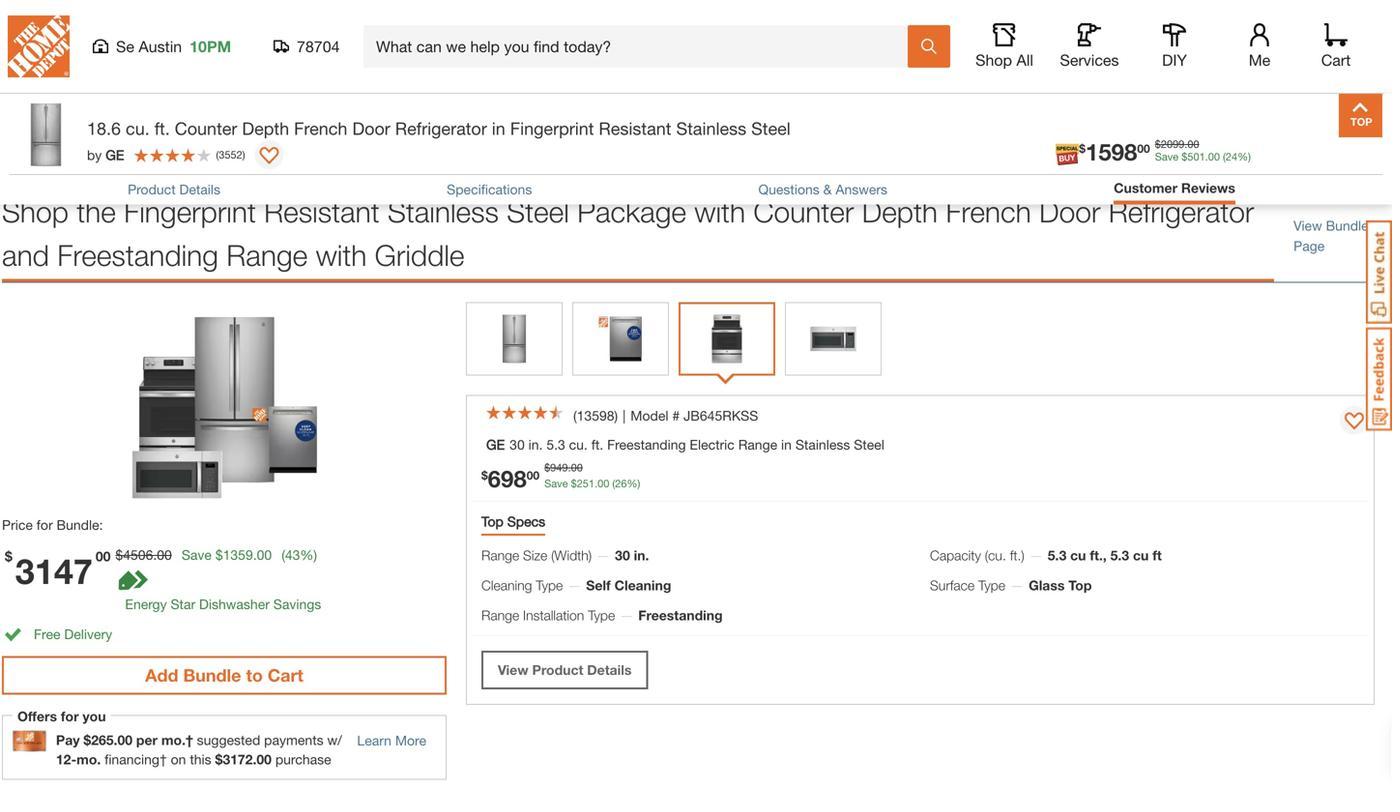 Task type: vqa. For each thing, say whether or not it's contained in the screenshot.
Down
no



Task type: locate. For each thing, give the bounding box(es) containing it.
cart inside 'button'
[[268, 665, 303, 686]]

learn more button
[[352, 731, 436, 751]]

( inside the $ 2099 . 00 save $ 501 . 00 ( 24 %)
[[1223, 150, 1226, 163]]

00 right 949
[[571, 461, 583, 474]]

mo.
[[77, 751, 101, 767]]

0 horizontal spatial fingerprint
[[124, 194, 256, 229]]

cart right "to"
[[268, 665, 303, 686]]

26
[[615, 477, 627, 490]]

1 vertical spatial door
[[1039, 194, 1101, 229]]

specifications
[[447, 181, 532, 197]]

ft. right 18.6
[[154, 118, 170, 139]]

0 horizontal spatial refrigerator
[[395, 118, 487, 139]]

0 vertical spatial in
[[492, 118, 505, 139]]

shop for shop the fingerprint resistant stainless steel package with counter depth french door refrigerator and freestanding range with griddle
[[2, 194, 69, 229]]

0 horizontal spatial view
[[498, 662, 529, 678]]

1 vertical spatial refrigerator
[[1109, 194, 1254, 229]]

fingerprint up specifications
[[510, 118, 594, 139]]

type up range installation type
[[536, 577, 563, 593]]

0 horizontal spatial steel
[[507, 194, 569, 229]]

0 horizontal spatial 30
[[510, 437, 525, 453]]

cart up top button
[[1322, 51, 1351, 69]]

1 horizontal spatial cart
[[1322, 51, 1351, 69]]

customer up of
[[2, 103, 84, 124]]

$ right this
[[215, 751, 223, 767]]

1 vertical spatial stainless
[[388, 194, 499, 229]]

for
[[37, 517, 53, 533], [61, 708, 79, 724]]

for for price
[[37, 517, 53, 533]]

1 horizontal spatial answers
[[836, 181, 888, 197]]

( right 251
[[612, 477, 615, 490]]

in right 'electric'
[[781, 437, 792, 453]]

0 horizontal spatial answers
[[108, 24, 180, 45]]

( right "501"
[[1223, 150, 1226, 163]]

1 horizontal spatial shop
[[976, 51, 1012, 69]]

5.3 up 949
[[547, 437, 565, 453]]

the home depot logo image
[[8, 15, 70, 77]]

shop all
[[976, 51, 1034, 69]]

( 3552 )
[[216, 148, 245, 161]]

$ down services
[[1079, 142, 1086, 155]]

product image image
[[15, 103, 77, 166]]

0 horizontal spatial in.
[[529, 437, 543, 453]]

1 vertical spatial steel
[[507, 194, 569, 229]]

0 vertical spatial save
[[1155, 150, 1179, 163]]

1 horizontal spatial view
[[1294, 218, 1322, 234]]

model
[[631, 408, 669, 424]]

shop inside shop the fingerprint resistant stainless steel package with counter depth french door refrigerator and freestanding range with griddle
[[2, 194, 69, 229]]

%) right "501"
[[1238, 150, 1251, 163]]

ft
[[1153, 547, 1162, 563]]

1 vertical spatial counter
[[754, 194, 854, 229]]

0 horizontal spatial %)
[[300, 547, 317, 563]]

1 horizontal spatial in
[[781, 437, 792, 453]]

in.
[[529, 437, 543, 453], [634, 547, 649, 563]]

$ inside the $ 3147 00
[[5, 548, 12, 564]]

0 horizontal spatial bundle
[[183, 665, 241, 686]]

and
[[2, 238, 49, 272]]

30 up self cleaning
[[615, 547, 630, 563]]

%) inside the $ 2099 . 00 save $ 501 . 00 ( 24 %)
[[1238, 150, 1251, 163]]

delivery
[[64, 626, 112, 642]]

0 horizontal spatial resistant
[[264, 194, 380, 229]]

page
[[1294, 238, 1325, 254]]

by
[[87, 147, 102, 163]]

1 horizontal spatial top
[[1069, 577, 1092, 593]]

steel
[[751, 118, 791, 139], [507, 194, 569, 229], [854, 437, 885, 453]]

$ left the 24
[[1182, 150, 1188, 163]]

1 horizontal spatial steel
[[751, 118, 791, 139]]

00 left the 2099
[[1137, 142, 1150, 155]]

What can we help you find today? search field
[[376, 26, 907, 67]]

12
[[56, 751, 71, 767]]

top left the specs
[[482, 514, 504, 530]]

0 horizontal spatial 5.3
[[547, 437, 565, 453]]

%) up savings
[[300, 547, 317, 563]]

%) inside $ 698 00 $ 949 . 00 save $ 251 . 00 ( 26 %)
[[627, 477, 640, 490]]

00 down bundle:
[[96, 548, 111, 564]]

product
[[128, 181, 176, 197], [532, 662, 583, 678]]

1359.00
[[223, 547, 272, 563]]

resistant
[[599, 118, 671, 139], [264, 194, 380, 229]]

265
[[91, 732, 114, 748]]

( 13598 )
[[573, 408, 618, 424]]

1 horizontal spatial depth
[[862, 194, 938, 229]]

purchase
[[275, 751, 331, 767]]

view
[[1294, 218, 1322, 234], [498, 662, 529, 678]]

cleaning down size
[[482, 577, 532, 593]]

view up page at right top
[[1294, 218, 1322, 234]]

resistant down display image
[[264, 194, 380, 229]]

cu
[[1070, 547, 1086, 563], [1133, 547, 1149, 563]]

1 horizontal spatial details
[[587, 662, 632, 678]]

0 vertical spatial resistant
[[599, 118, 671, 139]]

top button
[[1339, 94, 1383, 137]]

2 vertical spatial save
[[182, 547, 212, 563]]

2 vertical spatial stainless
[[796, 437, 850, 453]]

0 vertical spatial &
[[91, 24, 103, 45]]

for up pay
[[61, 708, 79, 724]]

0 vertical spatial bundle
[[1326, 218, 1369, 234]]

0 vertical spatial counter
[[175, 118, 237, 139]]

details down range installation type
[[587, 662, 632, 678]]

5.3 up glass top
[[1048, 547, 1067, 563]]

1 horizontal spatial 30
[[615, 547, 630, 563]]

0 vertical spatial %)
[[1238, 150, 1251, 163]]

savings tag image
[[115, 570, 151, 594]]

shop left the all
[[976, 51, 1012, 69]]

bundle inside view bundle page
[[1326, 218, 1369, 234]]

1 vertical spatial french
[[946, 194, 1031, 229]]

w/
[[327, 732, 342, 748]]

feedback link image
[[1366, 327, 1392, 431]]

shop
[[976, 51, 1012, 69], [2, 194, 69, 229]]

ge right the by
[[106, 147, 124, 163]]

display image
[[260, 147, 279, 166]]

0 vertical spatial details
[[179, 181, 220, 197]]

1 horizontal spatial cu
[[1133, 547, 1149, 563]]

1 horizontal spatial cu.
[[569, 437, 588, 453]]

depth
[[242, 118, 289, 139], [862, 194, 938, 229]]

freestanding down model on the left of the page
[[607, 437, 686, 453]]

0 horizontal spatial cleaning
[[482, 577, 532, 593]]

#
[[672, 408, 680, 424]]

1 vertical spatial ft.
[[592, 437, 604, 453]]

0 vertical spatial french
[[294, 118, 348, 139]]

free delivery image
[[2, 624, 24, 647]]

product details button
[[128, 181, 220, 197], [128, 181, 220, 197]]

0 vertical spatial cart
[[1322, 51, 1351, 69]]

0 vertical spatial cu.
[[126, 118, 150, 139]]

0 vertical spatial depth
[[242, 118, 289, 139]]

cu. right 18.6
[[126, 118, 150, 139]]

00 left the 24
[[1208, 150, 1220, 163]]

freestanding down the
[[57, 238, 218, 272]]

1 horizontal spatial ge
[[486, 437, 505, 453]]

shop the fingerprint resistant stainless steel package with counter depth french door refrigerator and freestanding range with griddle
[[2, 194, 1254, 272]]

0 vertical spatial ge
[[106, 147, 124, 163]]

type down (cu.
[[979, 577, 1006, 593]]

251
[[577, 477, 595, 490]]

cart link
[[1315, 23, 1358, 70]]

in. up $ 698 00 $ 949 . 00 save $ 251 . 00 ( 26 %)
[[529, 437, 543, 453]]

customer reviews down "501"
[[1114, 180, 1236, 196]]

0 vertical spatial product
[[128, 181, 176, 197]]

1 horizontal spatial product
[[532, 662, 583, 678]]

cleaning down 30 in.
[[615, 577, 671, 593]]

learn
[[357, 733, 392, 749]]

refrigerator down "501"
[[1109, 194, 1254, 229]]

%) right 251
[[627, 477, 640, 490]]

shop all button
[[974, 23, 1036, 70]]

resistant down what can we help you find today? search field
[[599, 118, 671, 139]]

for right 'price'
[[37, 517, 53, 533]]

the
[[77, 194, 116, 229]]

fingerprint down 3552
[[124, 194, 256, 229]]

$ up energy star dishwasher savings
[[215, 547, 223, 563]]

1 horizontal spatial ft.
[[592, 437, 604, 453]]

capacity (cu. ft.)
[[930, 547, 1025, 563]]

view product details button
[[482, 651, 648, 690]]

reviews down "501"
[[1181, 180, 1236, 196]]

view down range installation type
[[498, 662, 529, 678]]

type for cleaning type
[[536, 577, 563, 593]]

for for offers
[[61, 708, 79, 724]]

0 vertical spatial top
[[482, 514, 504, 530]]

star
[[171, 596, 195, 612]]

30 up 698
[[510, 437, 525, 453]]

product inside button
[[532, 662, 583, 678]]

5.3 cu ft., 5.3 cu ft
[[1048, 547, 1162, 563]]

answers for questions & answers
[[836, 181, 888, 197]]

view inside view bundle page
[[1294, 218, 1322, 234]]

13598
[[577, 408, 615, 424]]

30 in.
[[615, 547, 649, 563]]

1 vertical spatial cart
[[268, 665, 303, 686]]

cu left ft
[[1133, 547, 1149, 563]]

counter
[[175, 118, 237, 139], [754, 194, 854, 229]]

1 vertical spatial bundle
[[183, 665, 241, 686]]

ge up 698
[[486, 437, 505, 453]]

se austin 10pm
[[116, 37, 231, 56]]

add bundle to cart button
[[2, 656, 447, 695]]

freestanding down self cleaning
[[638, 607, 723, 623]]

package bundle image
[[118, 302, 331, 515]]

2 horizontal spatial save
[[1155, 150, 1179, 163]]

in. up self cleaning
[[634, 547, 649, 563]]

save inside the $ 2099 . 00 save $ 501 . 00 ( 24 %)
[[1155, 150, 1179, 163]]

1 vertical spatial answers
[[836, 181, 888, 197]]

in up specifications
[[492, 118, 505, 139]]

1 vertical spatial details
[[587, 662, 632, 678]]

5.3 for 30
[[547, 437, 565, 453]]

reviews up by ge
[[89, 103, 158, 124]]

0 horizontal spatial shop
[[2, 194, 69, 229]]

save left "501"
[[1155, 150, 1179, 163]]

customer reviews up 5 at the top left
[[2, 103, 158, 124]]

refrigerator inside shop the fingerprint resistant stainless steel package with counter depth french door refrigerator and freestanding range with griddle
[[1109, 194, 1254, 229]]

00 left 949
[[527, 469, 540, 482]]

answers inside questions & answers 1041 questions
[[108, 24, 180, 45]]

2 cleaning from the left
[[615, 577, 671, 593]]

5.3 right "ft.,"
[[1111, 547, 1129, 563]]

1 vertical spatial &
[[823, 181, 832, 197]]

range installation type
[[482, 607, 615, 623]]

$ left "501"
[[1155, 138, 1161, 150]]

refrigerator up specifications
[[395, 118, 487, 139]]

00 left 26
[[598, 477, 609, 490]]

00 right the 2099
[[1188, 138, 1200, 150]]

to
[[246, 665, 263, 686]]

2 vertical spatial steel
[[854, 437, 885, 453]]

customer reviews
[[2, 103, 158, 124], [1114, 180, 1236, 196]]

) left |
[[615, 408, 618, 424]]

ft. down ( 13598 )
[[592, 437, 604, 453]]

0 horizontal spatial cart
[[268, 665, 303, 686]]

save right "4506.00"
[[182, 547, 212, 563]]

with left the griddle
[[316, 238, 367, 272]]

0 vertical spatial shop
[[976, 51, 1012, 69]]

on
[[171, 751, 186, 767]]

ft.
[[154, 118, 170, 139], [592, 437, 604, 453]]

details down 3552
[[179, 181, 220, 197]]

shop for shop all
[[976, 51, 1012, 69]]

cleaning
[[482, 577, 532, 593], [615, 577, 671, 593]]

) for ( 3552 )
[[242, 148, 245, 161]]

0 horizontal spatial customer reviews
[[2, 103, 158, 124]]

) left display image
[[242, 148, 245, 161]]

501
[[1188, 150, 1205, 163]]

.
[[1185, 138, 1188, 150], [1205, 150, 1208, 163], [568, 461, 571, 474], [595, 477, 598, 490]]

0 horizontal spatial ge
[[106, 147, 124, 163]]

cu. down '13598'
[[569, 437, 588, 453]]

( right 1359.00
[[282, 547, 285, 563]]

save down 949
[[544, 477, 568, 490]]

live chat image
[[1366, 220, 1392, 324]]

0 vertical spatial for
[[37, 517, 53, 533]]

1 vertical spatial view
[[498, 662, 529, 678]]

0 vertical spatial refrigerator
[[395, 118, 487, 139]]

0 horizontal spatial ft.
[[154, 118, 170, 139]]

1 horizontal spatial refrigerator
[[1109, 194, 1254, 229]]

& inside questions & answers 1041 questions
[[91, 24, 103, 45]]

0 vertical spatial 30
[[510, 437, 525, 453]]

0 horizontal spatial &
[[91, 24, 103, 45]]

0 vertical spatial questions
[[2, 24, 86, 45]]

1 vertical spatial for
[[61, 708, 79, 724]]

with right the package
[[695, 194, 746, 229]]

griddle
[[375, 238, 465, 272]]

customer reviews button
[[1114, 180, 1236, 200], [1114, 180, 1236, 196]]

product down installation
[[532, 662, 583, 678]]

0 vertical spatial ft.
[[154, 118, 170, 139]]

french
[[294, 118, 348, 139], [946, 194, 1031, 229]]

jb645rkss
[[684, 408, 758, 424]]

bundle for page
[[1326, 218, 1369, 234]]

$ down 'price'
[[5, 548, 12, 564]]

size
[[523, 547, 547, 563]]

00
[[1188, 138, 1200, 150], [1137, 142, 1150, 155], [1208, 150, 1220, 163], [571, 461, 583, 474], [527, 469, 540, 482], [598, 477, 609, 490], [96, 548, 111, 564]]

cu.
[[126, 118, 150, 139], [569, 437, 588, 453]]

1 horizontal spatial bundle
[[1326, 218, 1369, 234]]

1 horizontal spatial reviews
[[1181, 180, 1236, 196]]

fingerprint inside shop the fingerprint resistant stainless steel package with counter depth french door refrigerator and freestanding range with griddle
[[124, 194, 256, 229]]

2 horizontal spatial 5.3
[[1111, 547, 1129, 563]]

0 vertical spatial )
[[242, 148, 245, 161]]

1 vertical spatial top
[[1069, 577, 1092, 593]]

1 horizontal spatial in.
[[634, 547, 649, 563]]

$ up the top specs
[[482, 469, 488, 482]]

1 cleaning from the left
[[482, 577, 532, 593]]

0 vertical spatial answers
[[108, 24, 180, 45]]

per
[[136, 732, 158, 748]]

)
[[242, 148, 245, 161], [615, 408, 618, 424]]

ft.,
[[1090, 547, 1107, 563]]

bundle inside 'button'
[[183, 665, 241, 686]]

type down self
[[588, 607, 615, 623]]

5.3
[[547, 437, 565, 453], [1048, 547, 1067, 563], [1111, 547, 1129, 563]]

0 horizontal spatial cu.
[[126, 118, 150, 139]]

$ 698 00 $ 949 . 00 save $ 251 . 00 ( 26 %)
[[482, 461, 640, 492]]

more
[[395, 733, 426, 749]]

view inside button
[[498, 662, 529, 678]]

1 vertical spatial cu.
[[569, 437, 588, 453]]

customer down the $ 1598 00
[[1114, 180, 1178, 196]]

shop up and
[[2, 194, 69, 229]]

top right glass
[[1069, 577, 1092, 593]]

shop inside button
[[976, 51, 1012, 69]]

0 horizontal spatial cu
[[1070, 547, 1086, 563]]

2 vertical spatial %)
[[300, 547, 317, 563]]

1 horizontal spatial with
[[695, 194, 746, 229]]

fingerprint
[[510, 118, 594, 139], [124, 194, 256, 229]]

ge
[[106, 147, 124, 163], [486, 437, 505, 453]]

0 horizontal spatial type
[[536, 577, 563, 593]]

1 horizontal spatial cleaning
[[615, 577, 671, 593]]

pay
[[56, 732, 80, 748]]

5
[[52, 134, 60, 150]]

cu left "ft.,"
[[1070, 547, 1086, 563]]

all
[[1017, 51, 1034, 69]]

1041
[[2, 54, 32, 70]]

free delivery
[[34, 626, 112, 642]]

1 horizontal spatial for
[[61, 708, 79, 724]]

1 cu from the left
[[1070, 547, 1086, 563]]

product down '(3,552)'
[[128, 181, 176, 197]]

refrigerator
[[395, 118, 487, 139], [1109, 194, 1254, 229]]

3552
[[219, 148, 242, 161]]

1 vertical spatial product
[[532, 662, 583, 678]]



Task type: describe. For each thing, give the bounding box(es) containing it.
details inside button
[[587, 662, 632, 678]]

0 vertical spatial customer
[[2, 103, 84, 124]]

1 vertical spatial questions
[[36, 54, 97, 70]]

questions for questions & answers 1041 questions
[[2, 24, 86, 45]]

bundle:
[[57, 517, 103, 533]]

view for view bundle page
[[1294, 218, 1322, 234]]

1 vertical spatial customer
[[1114, 180, 1178, 196]]

| model # jb645rkss
[[623, 408, 758, 424]]

698
[[488, 465, 527, 492]]

save inside $ 698 00 $ 949 . 00 save $ 251 . 00 ( 26 %)
[[544, 477, 568, 490]]

you
[[83, 708, 106, 724]]

1 horizontal spatial fingerprint
[[510, 118, 594, 139]]

stainless inside shop the fingerprint resistant stainless steel package with counter depth french door refrigerator and freestanding range with griddle
[[388, 194, 499, 229]]

3172.00
[[223, 751, 272, 767]]

add bundle to cart
[[145, 665, 303, 686]]

by ge
[[87, 147, 124, 163]]

glass
[[1029, 577, 1065, 593]]

$ up mo.
[[84, 732, 91, 748]]

1 vertical spatial with
[[316, 238, 367, 272]]

78704
[[297, 37, 340, 56]]

price
[[2, 517, 33, 533]]

pay $ 265 .00 per mo.† suggested payments w/ 12 -mo. financing† on this $ 3172.00 purchase
[[56, 732, 342, 767]]

4506.00
[[123, 547, 172, 563]]

|
[[623, 408, 626, 424]]

0 horizontal spatial counter
[[175, 118, 237, 139]]

2 cu from the left
[[1133, 547, 1149, 563]]

1 horizontal spatial type
[[588, 607, 615, 623]]

installation
[[523, 607, 584, 623]]

freestanding inside shop the fingerprint resistant stainless steel package with counter depth french door refrigerator and freestanding range with griddle
[[57, 238, 218, 272]]

00 inside the $ 1598 00
[[1137, 142, 1150, 155]]

(width)
[[551, 547, 592, 563]]

mo.†
[[161, 732, 193, 748]]

1 vertical spatial ge
[[486, 437, 505, 453]]

of
[[37, 134, 48, 150]]

surface
[[930, 577, 975, 593]]

me button
[[1229, 23, 1291, 70]]

glass top
[[1029, 577, 1092, 593]]

( inside $ 698 00 $ 949 . 00 save $ 251 . 00 ( 26 %)
[[612, 477, 615, 490]]

949
[[550, 461, 568, 474]]

0 horizontal spatial door
[[352, 118, 390, 139]]

display image
[[1345, 413, 1364, 432]]

) for ( 13598 )
[[615, 408, 618, 424]]

payments
[[264, 732, 324, 748]]

1 vertical spatial in.
[[634, 547, 649, 563]]

0 horizontal spatial product
[[128, 181, 176, 197]]

answers for questions & answers 1041 questions
[[108, 24, 180, 45]]

questions & answers
[[759, 181, 888, 197]]

self cleaning
[[586, 577, 671, 593]]

suggested
[[197, 732, 260, 748]]

( right '(3,552)'
[[216, 148, 219, 161]]

cleaning type
[[482, 577, 563, 593]]

me
[[1249, 51, 1271, 69]]

view bundle page
[[1294, 218, 1369, 254]]

1 vertical spatial freestanding
[[607, 437, 686, 453]]

1 horizontal spatial customer reviews
[[1114, 180, 1236, 196]]

1 vertical spatial reviews
[[1181, 180, 1236, 196]]

00 inside the $ 3147 00
[[96, 548, 111, 564]]

24
[[1226, 150, 1238, 163]]

offers
[[17, 708, 57, 724]]

0 vertical spatial stainless
[[676, 118, 747, 139]]

range size (width)
[[482, 547, 592, 563]]

out
[[13, 134, 33, 150]]

18.6 cu. ft. counter depth french door refrigerator in fingerprint resistant stainless steel
[[87, 118, 791, 139]]

specs
[[507, 514, 545, 530]]

top specs
[[482, 514, 545, 530]]

.00
[[114, 732, 132, 748]]

18.6
[[87, 118, 121, 139]]

2 horizontal spatial steel
[[854, 437, 885, 453]]

questions for questions & answers
[[759, 181, 820, 197]]

$ 2099 . 00 save $ 501 . 00 ( 24 %)
[[1155, 138, 1251, 163]]

product details
[[128, 181, 220, 197]]

0 horizontal spatial top
[[482, 514, 504, 530]]

electric
[[690, 437, 735, 453]]

$ left 26
[[571, 477, 577, 490]]

view for view product details
[[498, 662, 529, 678]]

$ right 698
[[544, 461, 550, 474]]

0 vertical spatial reviews
[[89, 103, 158, 124]]

view bundle page link
[[1294, 216, 1375, 256]]

& for questions & answers
[[823, 181, 832, 197]]

$ up the savings tag image in the bottom left of the page
[[115, 547, 123, 563]]

0 vertical spatial with
[[695, 194, 746, 229]]

( left |
[[573, 408, 577, 424]]

1 horizontal spatial 5.3
[[1048, 547, 1067, 563]]

questions & answers 1041 questions
[[2, 24, 180, 70]]

self
[[586, 577, 611, 593]]

2 vertical spatial freestanding
[[638, 607, 723, 623]]

door inside shop the fingerprint resistant stainless steel package with counter depth french door refrigerator and freestanding range with griddle
[[1039, 194, 1101, 229]]

0 horizontal spatial in
[[492, 118, 505, 139]]

add
[[145, 665, 178, 686]]

0 horizontal spatial french
[[294, 118, 348, 139]]

-
[[71, 751, 77, 767]]

0 horizontal spatial save
[[182, 547, 212, 563]]

services button
[[1059, 23, 1121, 70]]

offers for you
[[17, 708, 106, 724]]

2 horizontal spatial stainless
[[796, 437, 850, 453]]

dishwasher
[[199, 596, 270, 612]]

10pm
[[190, 37, 231, 56]]

se
[[116, 37, 134, 56]]

5.3 for cu
[[1111, 547, 1129, 563]]

0 vertical spatial in.
[[529, 437, 543, 453]]

$ 4506.00 save $ 1359.00 ( 43 %)
[[115, 547, 317, 563]]

capacity
[[930, 547, 981, 563]]

steel inside shop the fingerprint resistant stainless steel package with counter depth french door refrigerator and freestanding range with griddle
[[507, 194, 569, 229]]

type for surface type
[[979, 577, 1006, 593]]

2099
[[1161, 138, 1185, 150]]

1598
[[1086, 138, 1137, 165]]

counter inside shop the fingerprint resistant stainless steel package with counter depth french door refrigerator and freestanding range with griddle
[[754, 194, 854, 229]]

ft.)
[[1010, 547, 1025, 563]]

0 vertical spatial steel
[[751, 118, 791, 139]]

free
[[34, 626, 60, 642]]

depth inside shop the fingerprint resistant stainless steel package with counter depth french door refrigerator and freestanding range with griddle
[[862, 194, 938, 229]]

austin
[[139, 37, 182, 56]]

out of 5
[[9, 134, 60, 150]]

diy button
[[1144, 23, 1206, 70]]

french inside shop the fingerprint resistant stainless steel package with counter depth french door refrigerator and freestanding range with griddle
[[946, 194, 1031, 229]]

1 horizontal spatial resistant
[[599, 118, 671, 139]]

resistant inside shop the fingerprint resistant stainless steel package with counter depth french door refrigerator and freestanding range with griddle
[[264, 194, 380, 229]]

78704 button
[[274, 37, 340, 56]]

$ inside the $ 1598 00
[[1079, 142, 1086, 155]]

range inside shop the fingerprint resistant stainless steel package with counter depth french door refrigerator and freestanding range with griddle
[[227, 238, 308, 272]]

apply now image
[[13, 731, 56, 752]]

package
[[577, 194, 686, 229]]

0 horizontal spatial details
[[179, 181, 220, 197]]

this
[[190, 751, 211, 767]]

0 vertical spatial customer reviews
[[2, 103, 158, 124]]

bundle for to
[[183, 665, 241, 686]]

$ 3147 00
[[5, 548, 111, 592]]

financing†
[[105, 751, 167, 767]]

& for questions & answers 1041 questions
[[91, 24, 103, 45]]

view product details
[[498, 662, 632, 678]]



